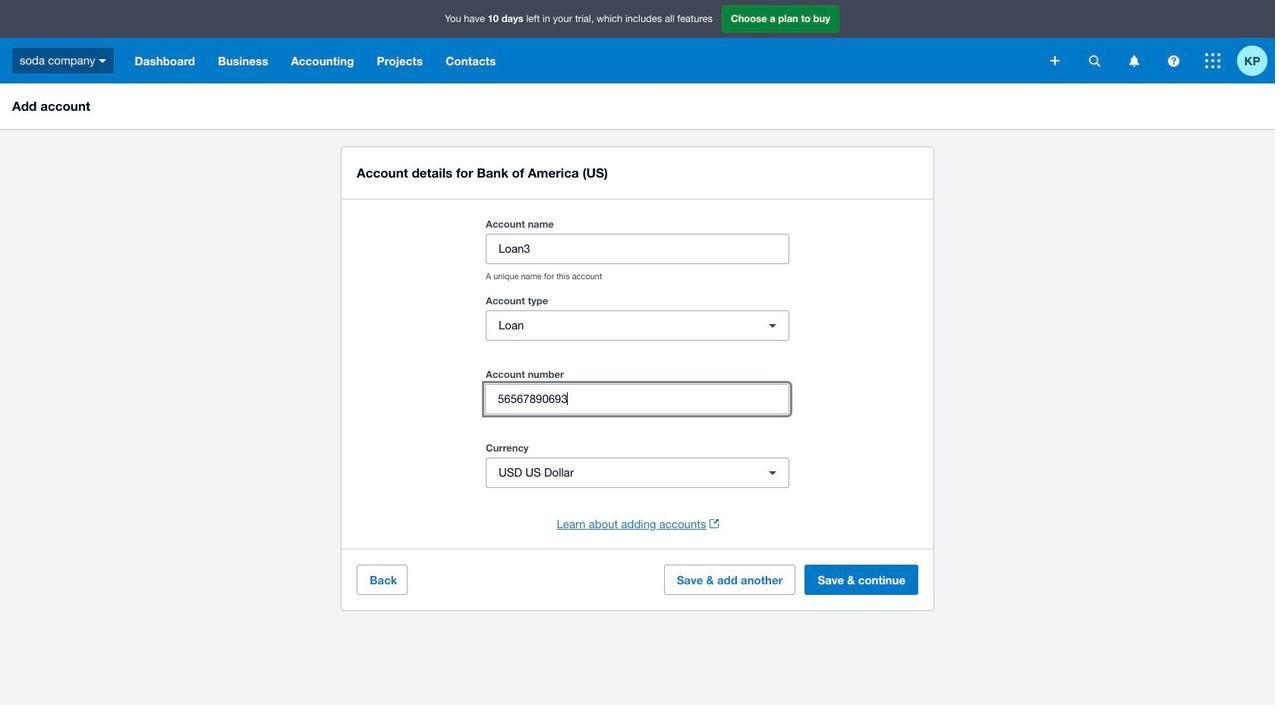Task type: describe. For each thing, give the bounding box(es) containing it.
1 horizontal spatial svg image
[[1129, 55, 1139, 66]]

2 horizontal spatial svg image
[[1168, 55, 1179, 66]]

e.g. Business Account field
[[487, 235, 789, 263]]

2 horizontal spatial svg image
[[1206, 53, 1221, 68]]

1 horizontal spatial svg image
[[1089, 55, 1100, 66]]

0 horizontal spatial svg image
[[1051, 56, 1060, 65]]



Task type: locate. For each thing, give the bounding box(es) containing it.
svg image
[[1129, 55, 1139, 66], [1168, 55, 1179, 66], [1051, 56, 1060, 65]]

0 horizontal spatial svg image
[[99, 59, 107, 63]]

group
[[485, 368, 790, 433]]

banner
[[0, 0, 1275, 84]]

e.g. 12-1234-12345-01 field
[[486, 385, 789, 414]]

svg image
[[1206, 53, 1221, 68], [1089, 55, 1100, 66], [99, 59, 107, 63]]



Task type: vqa. For each thing, say whether or not it's contained in the screenshot.
Number, Reference, Customer or Amount text box
no



